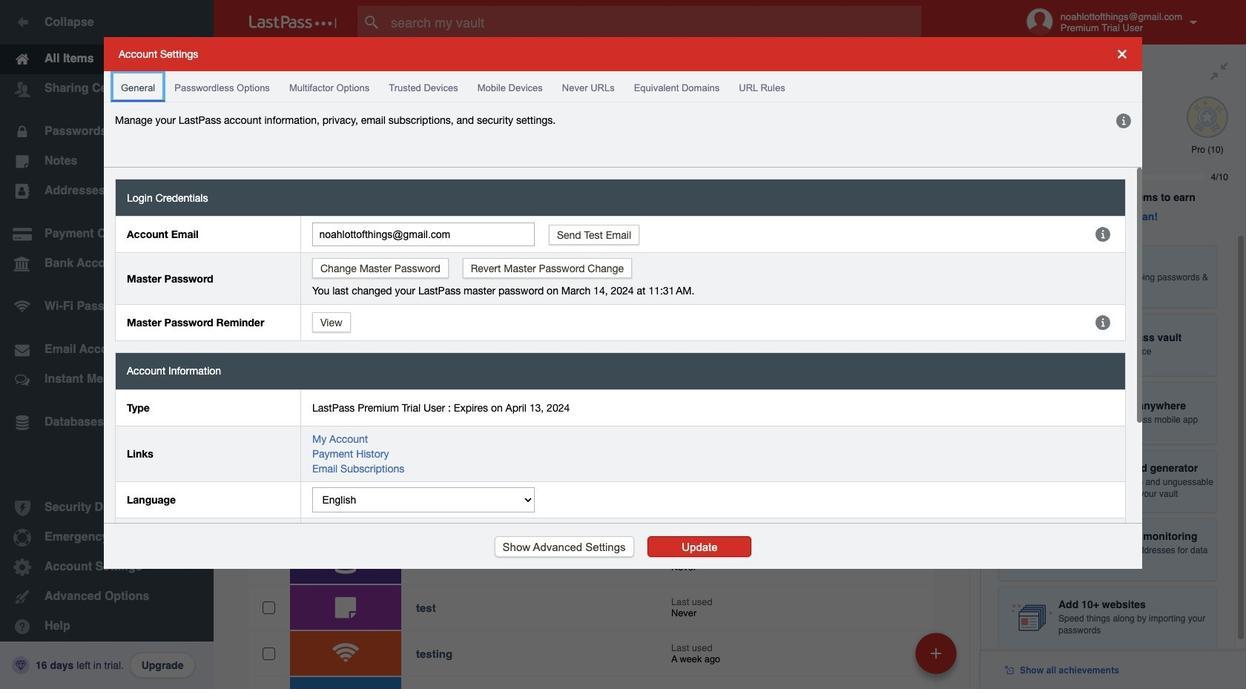Task type: describe. For each thing, give the bounding box(es) containing it.
new item image
[[931, 648, 942, 659]]

Search search field
[[358, 6, 951, 39]]

vault options navigation
[[214, 45, 981, 89]]



Task type: locate. For each thing, give the bounding box(es) containing it.
new item navigation
[[911, 629, 966, 690]]

main navigation navigation
[[0, 0, 214, 690]]

lastpass image
[[249, 16, 337, 29]]

search my vault text field
[[358, 6, 951, 39]]



Task type: vqa. For each thing, say whether or not it's contained in the screenshot.
SEARCH search box
yes



